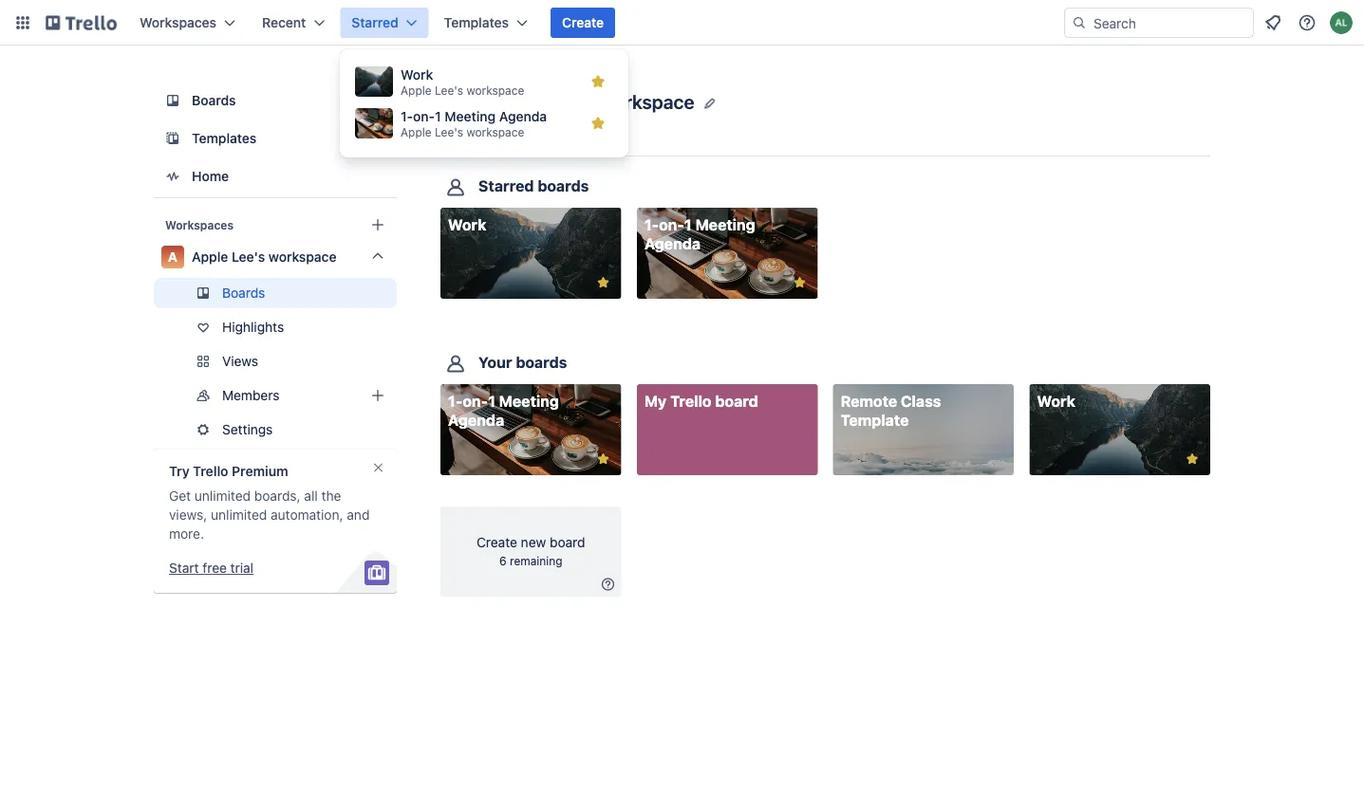 Task type: locate. For each thing, give the bounding box(es) containing it.
1 vertical spatial apple lee's workspace
[[192, 249, 337, 265]]

sm image
[[599, 575, 618, 594]]

0 vertical spatial templates
[[444, 15, 509, 30]]

2 horizontal spatial 1
[[684, 216, 692, 234]]

2 vertical spatial meeting
[[499, 393, 559, 411]]

unlimited down boards,
[[211, 507, 267, 523]]

2 click to unstar this board. it will be removed from your starred list. image from the top
[[595, 451, 612, 468]]

2 vertical spatial 1-
[[448, 393, 463, 411]]

1 vertical spatial work
[[448, 216, 487, 234]]

0 vertical spatial starred
[[352, 15, 398, 30]]

1
[[435, 109, 441, 124], [684, 216, 692, 234], [488, 393, 496, 411]]

lee's up 1-on-1 meeting agenda apple lee's workspace
[[435, 83, 463, 97]]

get
[[169, 488, 191, 504]]

0 vertical spatial starred icon image
[[591, 74, 606, 89]]

unlimited up views,
[[194, 488, 251, 504]]

0 horizontal spatial board
[[550, 534, 585, 550]]

a button
[[427, 84, 484, 141]]

settings
[[222, 422, 273, 438]]

1 horizontal spatial a
[[444, 92, 467, 131]]

agenda for leftmost 1-on-1 meeting agenda 'link'
[[448, 412, 504, 430]]

board
[[715, 393, 758, 411], [550, 534, 585, 550]]

0 horizontal spatial on-
[[413, 109, 435, 124]]

1 horizontal spatial create
[[562, 15, 604, 30]]

1 horizontal spatial on-
[[463, 393, 488, 411]]

2 boards link from the top
[[154, 278, 397, 309]]

on- inside 1-on-1 meeting agenda apple lee's workspace
[[413, 109, 435, 124]]

starred down private
[[478, 177, 534, 195]]

click to unstar this board. it will be removed from your starred list. image inside 1-on-1 meeting agenda 'link'
[[791, 274, 808, 291]]

1 vertical spatial create
[[477, 534, 517, 550]]

boards link
[[154, 84, 397, 118], [154, 278, 397, 309]]

1 vertical spatial starred icon image
[[591, 116, 606, 131]]

board inside create new board 6 remaining
[[550, 534, 585, 550]]

1 vertical spatial boards link
[[154, 278, 397, 309]]

1 horizontal spatial click to unstar this board. it will be removed from your starred list. image
[[1184, 451, 1201, 468]]

1 horizontal spatial board
[[715, 393, 758, 411]]

the
[[321, 488, 341, 504]]

apple lee's workspace up highlights
[[192, 249, 337, 265]]

2 vertical spatial agenda
[[448, 412, 504, 430]]

template board image
[[161, 127, 184, 150]]

0 vertical spatial on-
[[413, 109, 435, 124]]

1 boards link from the top
[[154, 84, 397, 118]]

1 vertical spatial boards
[[516, 354, 567, 372]]

starred boards
[[478, 177, 589, 195]]

apple down the work apple lee's workspace on the top of the page
[[401, 125, 432, 139]]

starred icon image
[[591, 74, 606, 89], [591, 116, 606, 131]]

apple up private
[[494, 90, 544, 113]]

1 vertical spatial click to unstar this board. it will be removed from your starred list. image
[[595, 451, 612, 468]]

boards for 1st boards link from the bottom
[[222, 285, 265, 301]]

boards up highlights
[[222, 285, 265, 301]]

trello for try
[[193, 464, 228, 479]]

1 vertical spatial meeting
[[695, 216, 755, 234]]

0 horizontal spatial 1
[[435, 109, 441, 124]]

1 vertical spatial a
[[168, 249, 178, 265]]

try
[[169, 464, 190, 479]]

1 for top 1-on-1 meeting agenda 'link'
[[684, 216, 692, 234]]

click to unstar this board. it will be removed from your starred list. image for work
[[1184, 451, 1201, 468]]

apple inside 1-on-1 meeting agenda apple lee's workspace
[[401, 125, 432, 139]]

2 horizontal spatial meeting
[[695, 216, 755, 234]]

work inside the work apple lee's workspace
[[401, 67, 433, 83]]

apple up 1-on-1 meeting agenda apple lee's workspace
[[401, 83, 432, 97]]

work link
[[441, 208, 621, 299], [1030, 385, 1210, 476]]

on-
[[413, 109, 435, 124], [659, 216, 684, 234], [463, 393, 488, 411]]

templates inside dropdown button
[[444, 15, 509, 30]]

views,
[[169, 507, 207, 523]]

0 horizontal spatial work
[[401, 67, 433, 83]]

templates
[[444, 15, 509, 30], [192, 131, 257, 146]]

create a workspace image
[[366, 214, 389, 236]]

apple
[[401, 83, 432, 97], [494, 90, 544, 113], [401, 125, 432, 139], [192, 249, 228, 265]]

board right new
[[550, 534, 585, 550]]

apple lee's workspace
[[494, 90, 694, 113], [192, 249, 337, 265]]

boards for first boards link from the top of the page
[[192, 93, 236, 108]]

1 vertical spatial board
[[550, 534, 585, 550]]

on- for top 1-on-1 meeting agenda 'link'
[[659, 216, 684, 234]]

0 vertical spatial 1-on-1 meeting agenda
[[644, 216, 755, 253]]

1 starred icon image from the top
[[591, 74, 606, 89]]

work
[[401, 67, 433, 83], [448, 216, 487, 234], [1037, 393, 1076, 411]]

1 horizontal spatial apple lee's workspace
[[494, 90, 694, 113]]

boards link up templates link
[[154, 84, 397, 118]]

workspaces down home
[[165, 218, 234, 232]]

1 horizontal spatial trello
[[670, 393, 712, 411]]

2 vertical spatial on-
[[463, 393, 488, 411]]

workspace up highlights link
[[269, 249, 337, 265]]

1 horizontal spatial 1-on-1 meeting agenda link
[[637, 208, 818, 299]]

0 vertical spatial workspaces
[[140, 15, 217, 30]]

0 horizontal spatial 1-
[[401, 109, 413, 124]]

on- for leftmost 1-on-1 meeting agenda 'link'
[[463, 393, 488, 411]]

starred inside popup button
[[352, 15, 398, 30]]

0 vertical spatial click to unstar this board. it will be removed from your starred list. image
[[791, 274, 808, 291]]

0 vertical spatial 1-
[[401, 109, 413, 124]]

0 vertical spatial 1
[[435, 109, 441, 124]]

click to unstar this board. it will be removed from your starred list. image inside work link
[[595, 274, 612, 291]]

boards link up highlights link
[[154, 278, 397, 309]]

starred icon image down create button
[[591, 74, 606, 89]]

1 vertical spatial 1-on-1 meeting agenda
[[448, 393, 559, 430]]

views
[[222, 354, 258, 369]]

0 vertical spatial create
[[562, 15, 604, 30]]

click to unstar this board. it will be removed from your starred list. image
[[791, 274, 808, 291], [1184, 451, 1201, 468]]

a
[[444, 92, 467, 131], [168, 249, 178, 265]]

trial
[[230, 561, 254, 576]]

1 vertical spatial starred
[[478, 177, 534, 195]]

a left private
[[444, 92, 467, 131]]

boards right your on the top of the page
[[516, 354, 567, 372]]

2 horizontal spatial on-
[[659, 216, 684, 234]]

0 horizontal spatial starred
[[352, 15, 398, 30]]

0 horizontal spatial meeting
[[445, 109, 496, 124]]

1 horizontal spatial templates
[[444, 15, 509, 30]]

agenda
[[499, 109, 547, 124], [644, 235, 701, 253], [448, 412, 504, 430]]

remote
[[841, 393, 897, 411]]

boards for your boards
[[516, 354, 567, 372]]

1 vertical spatial boards
[[222, 285, 265, 301]]

0 horizontal spatial 1-on-1 meeting agenda
[[448, 393, 559, 430]]

0 vertical spatial work link
[[441, 208, 621, 299]]

create inside button
[[562, 15, 604, 30]]

create inside create new board 6 remaining
[[477, 534, 517, 550]]

0 vertical spatial boards link
[[154, 84, 397, 118]]

workspace
[[467, 83, 524, 97], [600, 90, 694, 113], [467, 125, 524, 139], [269, 249, 337, 265]]

1 horizontal spatial 1-on-1 meeting agenda
[[644, 216, 755, 253]]

a inside button
[[444, 92, 467, 131]]

members link
[[154, 381, 397, 411]]

my trello board
[[644, 393, 758, 411]]

click to unstar this board. it will be removed from your starred list. image
[[595, 274, 612, 291], [595, 451, 612, 468]]

0 horizontal spatial templates
[[192, 131, 257, 146]]

0 horizontal spatial trello
[[193, 464, 228, 479]]

0 vertical spatial click to unstar this board. it will be removed from your starred list. image
[[595, 274, 612, 291]]

board for my trello board
[[715, 393, 758, 411]]

starred icon image right private
[[591, 116, 606, 131]]

trello right try
[[193, 464, 228, 479]]

lee's
[[435, 83, 463, 97], [549, 90, 595, 113], [435, 125, 463, 139], [232, 249, 265, 265]]

1 vertical spatial work link
[[1030, 385, 1210, 476]]

0 vertical spatial boards
[[192, 93, 236, 108]]

click to unstar this board. it will be removed from your starred list. image for 1-on-1 meeting agenda
[[595, 274, 612, 291]]

starred right recent dropdown button at the top left
[[352, 15, 398, 30]]

1 for leftmost 1-on-1 meeting agenda 'link'
[[488, 393, 496, 411]]

lee's up private
[[549, 90, 595, 113]]

click to unstar this board. it will be removed from your starred list. image inside 1-on-1 meeting agenda 'link'
[[595, 451, 612, 468]]

1 vertical spatial on-
[[659, 216, 684, 234]]

1 horizontal spatial 1
[[488, 393, 496, 411]]

board right my
[[715, 393, 758, 411]]

1 vertical spatial 1-
[[644, 216, 659, 234]]

workspace up 1-on-1 meeting agenda apple lee's workspace
[[467, 83, 524, 97]]

1-on-1 meeting agenda link
[[637, 208, 818, 299], [441, 385, 621, 476]]

apple lee's workspace up private
[[494, 90, 694, 113]]

0 horizontal spatial create
[[477, 534, 517, 550]]

0 vertical spatial meeting
[[445, 109, 496, 124]]

apple inside the work apple lee's workspace
[[401, 83, 432, 97]]

1 horizontal spatial meeting
[[499, 393, 559, 411]]

workspaces up board image
[[140, 15, 217, 30]]

1 vertical spatial 1
[[684, 216, 692, 234]]

more.
[[169, 526, 204, 542]]

templates link
[[154, 122, 397, 156]]

create
[[562, 15, 604, 30], [477, 534, 517, 550]]

automation,
[[271, 507, 343, 523]]

workspaces button
[[128, 8, 247, 38]]

starred icon image for workspace
[[591, 74, 606, 89]]

trello right my
[[670, 393, 712, 411]]

0 vertical spatial a
[[444, 92, 467, 131]]

trello inside try trello premium get unlimited boards, all the views, unlimited automation, and more.
[[193, 464, 228, 479]]

2 vertical spatial 1
[[488, 393, 496, 411]]

a down home icon
[[168, 249, 178, 265]]

1 vertical spatial 1-on-1 meeting agenda link
[[441, 385, 621, 476]]

0 vertical spatial boards
[[538, 177, 589, 195]]

templates up the work apple lee's workspace on the top of the page
[[444, 15, 509, 30]]

boards right board image
[[192, 93, 236, 108]]

meeting
[[445, 109, 496, 124], [695, 216, 755, 234], [499, 393, 559, 411]]

my
[[644, 393, 667, 411]]

trello
[[670, 393, 712, 411], [193, 464, 228, 479]]

lee's down the work apple lee's workspace on the top of the page
[[435, 125, 463, 139]]

2 vertical spatial work
[[1037, 393, 1076, 411]]

templates up home
[[192, 131, 257, 146]]

2 horizontal spatial 1-
[[644, 216, 659, 234]]

back to home image
[[46, 8, 117, 38]]

workspace down the work apple lee's workspace on the top of the page
[[467, 125, 524, 139]]

0 horizontal spatial apple lee's workspace
[[192, 249, 337, 265]]

0 horizontal spatial click to unstar this board. it will be removed from your starred list. image
[[791, 274, 808, 291]]

lee's inside the work apple lee's workspace
[[435, 83, 463, 97]]

workspaces
[[140, 15, 217, 30], [165, 218, 234, 232]]

boards
[[192, 93, 236, 108], [222, 285, 265, 301]]

1 vertical spatial click to unstar this board. it will be removed from your starred list. image
[[1184, 451, 1201, 468]]

boards down private
[[538, 177, 589, 195]]

1 horizontal spatial 1-
[[448, 393, 463, 411]]

1 click to unstar this board. it will be removed from your starred list. image from the top
[[595, 274, 612, 291]]

1 horizontal spatial work
[[448, 216, 487, 234]]

1 horizontal spatial starred
[[478, 177, 534, 195]]

starred
[[352, 15, 398, 30], [478, 177, 534, 195]]

0 vertical spatial work
[[401, 67, 433, 83]]

0 vertical spatial board
[[715, 393, 758, 411]]

0 vertical spatial trello
[[670, 393, 712, 411]]

1 vertical spatial agenda
[[644, 235, 701, 253]]

1-
[[401, 109, 413, 124], [644, 216, 659, 234], [448, 393, 463, 411]]

1 vertical spatial trello
[[193, 464, 228, 479]]

unlimited
[[194, 488, 251, 504], [211, 507, 267, 523]]

0 vertical spatial agenda
[[499, 109, 547, 124]]

1-on-1 meeting agenda
[[644, 216, 755, 253], [448, 393, 559, 430]]

1 horizontal spatial work link
[[1030, 385, 1210, 476]]

boards
[[538, 177, 589, 195], [516, 354, 567, 372]]

remote class template link
[[833, 385, 1014, 476]]

2 starred icon image from the top
[[591, 116, 606, 131]]

workspaces inside workspaces dropdown button
[[140, 15, 217, 30]]

click to unstar this board. it will be removed from your starred list. image for 1-on-1 meeting agenda
[[791, 274, 808, 291]]



Task type: describe. For each thing, give the bounding box(es) containing it.
my trello board link
[[637, 385, 818, 476]]

0 vertical spatial unlimited
[[194, 488, 251, 504]]

home link
[[154, 159, 397, 194]]

views link
[[154, 347, 397, 377]]

1 vertical spatial workspaces
[[165, 218, 234, 232]]

workspace down 'primary' element
[[600, 90, 694, 113]]

click to unstar this board. it will be removed from your starred list. image for my trello board
[[595, 451, 612, 468]]

0 vertical spatial 1-on-1 meeting agenda link
[[637, 208, 818, 299]]

recent
[[262, 15, 306, 30]]

1- for leftmost 1-on-1 meeting agenda 'link'
[[448, 393, 463, 411]]

create new board 6 remaining
[[477, 534, 585, 568]]

apple lee (applelee29) image
[[1330, 11, 1353, 34]]

create for create new board 6 remaining
[[477, 534, 517, 550]]

remote class template
[[841, 393, 941, 430]]

create button
[[551, 8, 615, 38]]

1-on-1 meeting agenda apple lee's workspace
[[401, 109, 547, 139]]

0 horizontal spatial work link
[[441, 208, 621, 299]]

workspace inside the work apple lee's workspace
[[467, 83, 524, 97]]

open information menu image
[[1298, 13, 1317, 32]]

0 notifications image
[[1262, 11, 1285, 34]]

workspace inside 1-on-1 meeting agenda apple lee's workspace
[[467, 125, 524, 139]]

highlights
[[222, 319, 284, 335]]

class
[[901, 393, 941, 411]]

1- inside 1-on-1 meeting agenda apple lee's workspace
[[401, 109, 413, 124]]

0 horizontal spatial 1-on-1 meeting agenda link
[[441, 385, 621, 476]]

6
[[499, 555, 507, 568]]

primary element
[[0, 0, 1364, 46]]

and
[[347, 507, 370, 523]]

members
[[222, 388, 280, 403]]

1 inside 1-on-1 meeting agenda apple lee's workspace
[[435, 109, 441, 124]]

boards,
[[254, 488, 301, 504]]

remaining
[[510, 555, 563, 568]]

1-on-1 meeting agenda for leftmost 1-on-1 meeting agenda 'link'
[[448, 393, 559, 430]]

starred for starred boards
[[478, 177, 534, 195]]

start free trial
[[169, 561, 254, 576]]

meeting inside 1-on-1 meeting agenda apple lee's workspace
[[445, 109, 496, 124]]

premium
[[232, 464, 288, 479]]

trello for my
[[670, 393, 712, 411]]

1-on-1 meeting agenda for top 1-on-1 meeting agenda 'link'
[[644, 216, 755, 253]]

board for create new board 6 remaining
[[550, 534, 585, 550]]

recent button
[[251, 8, 336, 38]]

starred icon image for meeting
[[591, 116, 606, 131]]

starred button
[[340, 8, 429, 38]]

board image
[[161, 89, 184, 112]]

templates button
[[433, 8, 539, 38]]

your boards
[[478, 354, 567, 372]]

template
[[841, 412, 909, 430]]

free
[[203, 561, 227, 576]]

agenda inside 1-on-1 meeting agenda apple lee's workspace
[[499, 109, 547, 124]]

Search field
[[1087, 9, 1253, 37]]

home
[[192, 169, 229, 184]]

work apple lee's workspace
[[401, 67, 524, 97]]

highlights link
[[154, 312, 397, 343]]

all
[[304, 488, 318, 504]]

apple down home
[[192, 249, 228, 265]]

1- for top 1-on-1 meeting agenda 'link'
[[644, 216, 659, 234]]

private
[[513, 117, 550, 131]]

start
[[169, 561, 199, 576]]

add image
[[366, 385, 389, 407]]

create for create
[[562, 15, 604, 30]]

0 vertical spatial apple lee's workspace
[[494, 90, 694, 113]]

home image
[[161, 165, 184, 188]]

boards for starred boards
[[538, 177, 589, 195]]

1 vertical spatial templates
[[192, 131, 257, 146]]

settings link
[[154, 415, 397, 445]]

start free trial button
[[169, 559, 254, 578]]

starred for starred
[[352, 15, 398, 30]]

0 horizontal spatial a
[[168, 249, 178, 265]]

try trello premium get unlimited boards, all the views, unlimited automation, and more.
[[169, 464, 370, 542]]

lee's inside 1-on-1 meeting agenda apple lee's workspace
[[435, 125, 463, 139]]

1 vertical spatial unlimited
[[211, 507, 267, 523]]

lee's up highlights
[[232, 249, 265, 265]]

search image
[[1072, 15, 1087, 30]]

agenda for top 1-on-1 meeting agenda 'link'
[[644, 235, 701, 253]]

your
[[478, 354, 512, 372]]

2 horizontal spatial work
[[1037, 393, 1076, 411]]

new
[[521, 534, 546, 550]]



Task type: vqa. For each thing, say whether or not it's contained in the screenshot.
Add for Questions
no



